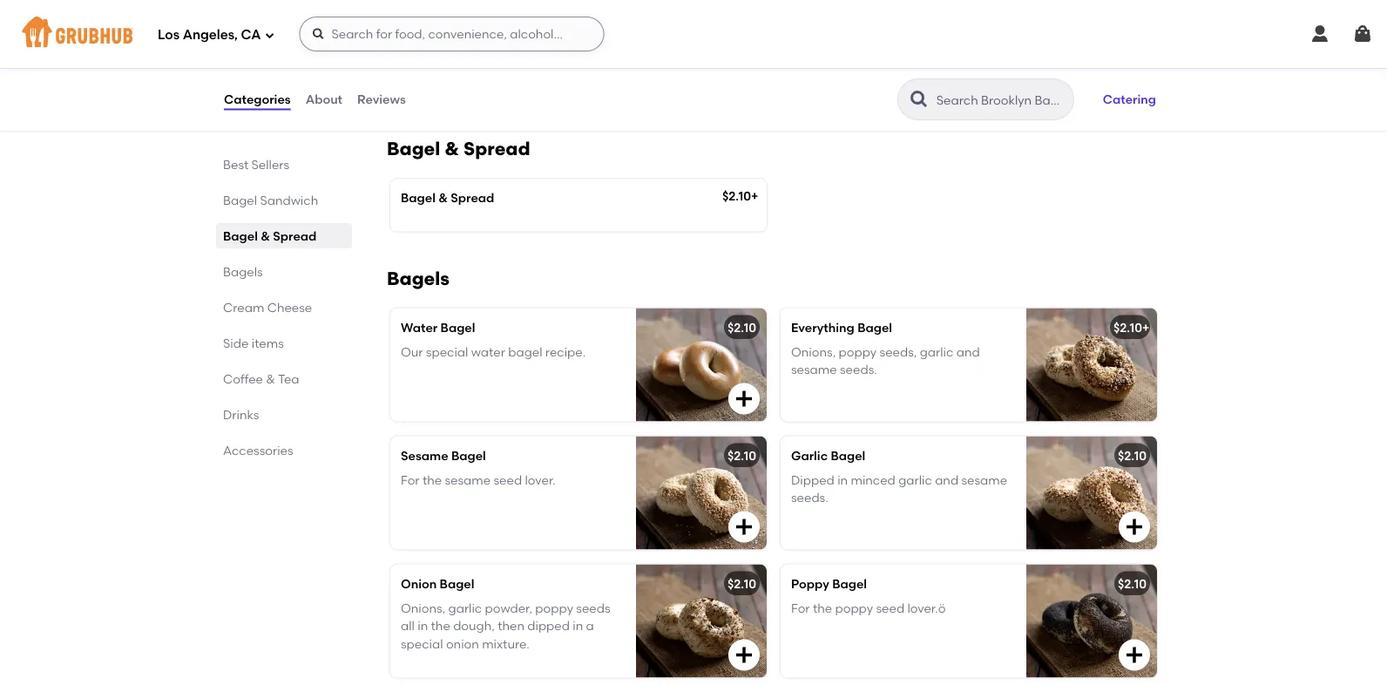 Task type: locate. For each thing, give the bounding box(es) containing it.
1 horizontal spatial cream
[[401, 24, 442, 39]]

$2.10 for dipped in minced garlic and sesame seeds.
[[1119, 448, 1147, 463]]

a
[[1099, 42, 1107, 57], [586, 619, 594, 633]]

bagels up the cream cheese
[[223, 264, 263, 279]]

poppy bagel image
[[1027, 565, 1158, 678]]

garlic bagel image
[[1027, 436, 1158, 550]]

onions, inside the onions, garlic powder, poppy seeds all in the dough, then dipped in a special onion mixture.
[[401, 601, 446, 616]]

seed
[[494, 473, 522, 488], [877, 601, 905, 616]]

ca
[[241, 27, 261, 43]]

and down avocado,
[[1026, 42, 1050, 57]]

0 horizontal spatial jack
[[573, 42, 603, 57]]

and inside 'dipped in minced garlic and sesame seeds.'
[[936, 473, 959, 488]]

and for dipped in minced garlic and sesame seeds.
[[936, 473, 959, 488]]

0 vertical spatial and
[[1026, 42, 1050, 57]]

1 vertical spatial for
[[792, 601, 810, 616]]

and right the seeds,
[[957, 345, 981, 359]]

onions,
[[1063, 24, 1105, 39]]

bagel sandwich tab
[[223, 191, 345, 209]]

2 vertical spatial the
[[431, 619, 451, 633]]

garlic inside onions, poppy seeds, garlic and sesame seeds.
[[920, 345, 954, 359]]

cheese inside tab
[[267, 300, 312, 315]]

garlic inside the onions, garlic powder, poppy seeds all in the dough, then dipped in a special onion mixture.
[[449, 601, 482, 616]]

svg image
[[1353, 24, 1374, 44], [312, 27, 326, 41], [734, 388, 755, 409], [1125, 517, 1146, 537], [1125, 645, 1146, 666]]

cheese for cream cheese
[[267, 300, 312, 315]]

1 horizontal spatial for
[[792, 601, 810, 616]]

poppy down everything bagel
[[839, 345, 877, 359]]

svg image for our special water bagel recipe.
[[734, 388, 755, 409]]

and
[[1026, 42, 1050, 57], [957, 345, 981, 359], [936, 473, 959, 488]]

special inside the onions, garlic powder, poppy seeds all in the dough, then dipped in a special onion mixture.
[[401, 636, 443, 651]]

special down water bagel at left
[[426, 345, 469, 359]]

1 vertical spatial the
[[813, 601, 833, 616]]

0 vertical spatial onions,
[[792, 345, 836, 359]]

1 vertical spatial special
[[401, 636, 443, 651]]

cream up pastrami,
[[401, 24, 442, 39]]

2 horizontal spatial in
[[838, 473, 848, 488]]

drinks tab
[[223, 405, 345, 424]]

served
[[434, 78, 474, 92]]

a down seeds
[[586, 619, 594, 633]]

0 horizontal spatial for
[[401, 473, 420, 488]]

sandwich
[[857, 24, 914, 39]]

bagel
[[387, 138, 441, 160], [401, 191, 436, 206], [223, 193, 257, 208], [223, 228, 258, 243], [441, 320, 476, 335], [858, 320, 893, 335], [452, 448, 486, 463], [831, 448, 866, 463], [440, 576, 475, 591], [833, 576, 868, 591]]

a down onions,
[[1099, 42, 1107, 57]]

egg.
[[848, 60, 875, 75]]

bagel & spread
[[387, 138, 531, 160], [401, 191, 495, 206], [223, 228, 317, 243]]

bagels
[[223, 264, 263, 279], [387, 267, 450, 289]]

cream cheese
[[223, 300, 312, 315]]

$2.10 +
[[723, 189, 759, 204], [1114, 320, 1150, 335]]

mustard,
[[554, 24, 606, 39]]

in down garlic bagel
[[838, 473, 848, 488]]

0 horizontal spatial $2.10 +
[[723, 189, 759, 204]]

jack down mustard,
[[573, 42, 603, 57]]

seed left the lover.
[[494, 473, 522, 488]]

garlic up dough,
[[449, 601, 482, 616]]

cream for cream cheese with dijon mustard, pastrami, egg sunny side up, jack cheese, coleslaw. we recommend to be served on our jalapeno cheese bagel.
[[401, 24, 442, 39]]

garlic right the seeds,
[[920, 345, 954, 359]]

&
[[445, 138, 459, 160], [439, 191, 448, 206], [261, 228, 270, 243], [266, 371, 275, 386]]

seeds
[[577, 601, 611, 616]]

0 vertical spatial cheese
[[445, 24, 490, 39]]

0 vertical spatial cream
[[401, 24, 442, 39]]

cheese down bagels tab
[[267, 300, 312, 315]]

jack inside the open face sandwich  with smashed avocado, onions, peppers, olives, tomatoes, jack cheese and topped a poached egg.
[[949, 42, 978, 57]]

the up onion
[[431, 619, 451, 633]]

$2.10
[[723, 189, 752, 204], [728, 320, 757, 335], [1114, 320, 1143, 335], [728, 448, 757, 463], [1119, 448, 1147, 463], [728, 576, 757, 591], [1119, 576, 1147, 591]]

angeles,
[[183, 27, 238, 43]]

jack for tomatoes,
[[949, 42, 978, 57]]

face
[[828, 24, 854, 39]]

svg image
[[1310, 24, 1331, 44], [265, 30, 275, 41], [734, 517, 755, 537], [734, 645, 755, 666]]

our special water bagel recipe.
[[401, 345, 586, 359]]

+
[[752, 189, 759, 204], [1143, 320, 1150, 335]]

catering
[[1104, 92, 1157, 107]]

cream inside tab
[[223, 300, 264, 315]]

garlic right minced at the right bottom of page
[[899, 473, 933, 488]]

garlic
[[920, 345, 954, 359], [899, 473, 933, 488], [449, 601, 482, 616]]

2 horizontal spatial sesame
[[962, 473, 1008, 488]]

a inside the onions, garlic powder, poppy seeds all in the dough, then dipped in a special onion mixture.
[[586, 619, 594, 633]]

best sellers tab
[[223, 155, 345, 173]]

1 vertical spatial garlic
[[899, 473, 933, 488]]

for for for the sesame seed lover.
[[401, 473, 420, 488]]

0 horizontal spatial a
[[586, 619, 594, 633]]

1 horizontal spatial seed
[[877, 601, 905, 616]]

0 vertical spatial for
[[401, 473, 420, 488]]

0 vertical spatial the
[[423, 473, 442, 488]]

in right 'all'
[[418, 619, 428, 633]]

seeds. inside 'dipped in minced garlic and sesame seeds.'
[[792, 490, 829, 505]]

seeds. down everything bagel
[[840, 362, 878, 377]]

poppy up dipped
[[536, 601, 574, 616]]

cheese up egg
[[445, 24, 490, 39]]

cream for cream cheese
[[223, 300, 264, 315]]

garlic inside 'dipped in minced garlic and sesame seeds.'
[[899, 473, 933, 488]]

0 vertical spatial seed
[[494, 473, 522, 488]]

seed left lover.ö
[[877, 601, 905, 616]]

onion bagel
[[401, 576, 475, 591]]

poppy inside onions, poppy seeds, garlic and sesame seeds.
[[839, 345, 877, 359]]

the down poppy bagel on the right bottom
[[813, 601, 833, 616]]

1 horizontal spatial onions,
[[792, 345, 836, 359]]

tomatoes,
[[886, 42, 946, 57]]

for the sesame seed lover.
[[401, 473, 556, 488]]

2 vertical spatial garlic
[[449, 601, 482, 616]]

open face sandwich  with smashed avocado, onions, peppers, olives, tomatoes, jack cheese and topped a poached egg.
[[792, 24, 1107, 75]]

side
[[525, 42, 549, 57]]

jack for up,
[[573, 42, 603, 57]]

for down the sesame at the left of the page
[[401, 473, 420, 488]]

los angeles, ca
[[158, 27, 261, 43]]

1 horizontal spatial +
[[1143, 320, 1150, 335]]

olives,
[[847, 42, 883, 57]]

poppy
[[839, 345, 877, 359], [536, 601, 574, 616], [836, 601, 874, 616]]

special down 'all'
[[401, 636, 443, 651]]

spread
[[464, 138, 531, 160], [451, 191, 495, 206], [273, 228, 317, 243]]

for down poppy
[[792, 601, 810, 616]]

cheese down be at the top
[[401, 95, 446, 110]]

drinks
[[223, 407, 259, 422]]

for
[[401, 473, 420, 488], [792, 601, 810, 616]]

side items tab
[[223, 334, 345, 352]]

& inside tab
[[266, 371, 275, 386]]

garlic for minced
[[899, 473, 933, 488]]

seeds. down dipped
[[792, 490, 829, 505]]

1 horizontal spatial a
[[1099, 42, 1107, 57]]

best
[[223, 157, 249, 172]]

svg image for for the poppy seed lover.ö
[[1125, 645, 1146, 666]]

0 horizontal spatial onions,
[[401, 601, 446, 616]]

best sellers
[[223, 157, 290, 172]]

jalapeno
[[517, 78, 574, 92]]

we
[[509, 60, 528, 75]]

to
[[401, 78, 413, 92]]

the
[[423, 473, 442, 488], [813, 601, 833, 616], [431, 619, 451, 633]]

and inside onions, poppy seeds, garlic and sesame seeds.
[[957, 345, 981, 359]]

2 vertical spatial bagel & spread
[[223, 228, 317, 243]]

2 vertical spatial cheese
[[267, 300, 312, 315]]

1 jack from the left
[[573, 42, 603, 57]]

0 horizontal spatial bagels
[[223, 264, 263, 279]]

0 vertical spatial seeds.
[[840, 362, 878, 377]]

accessories
[[223, 443, 293, 458]]

bagel inside 'tab'
[[223, 228, 258, 243]]

in
[[838, 473, 848, 488], [418, 619, 428, 633], [573, 619, 584, 633]]

cream inside cream cheese with dijon mustard, pastrami, egg sunny side up, jack cheese, coleslaw. we recommend to be served on our jalapeno cheese bagel.
[[401, 24, 442, 39]]

0 horizontal spatial seeds.
[[792, 490, 829, 505]]

2 vertical spatial spread
[[273, 228, 317, 243]]

1 horizontal spatial $2.10 +
[[1114, 320, 1150, 335]]

everything
[[792, 320, 855, 335]]

jack down "smashed"
[[949, 42, 978, 57]]

seeds. for onions,
[[840, 362, 878, 377]]

sesame inside 'dipped in minced garlic and sesame seeds.'
[[962, 473, 1008, 488]]

onion bagel image
[[636, 565, 767, 678]]

1 vertical spatial seeds.
[[792, 490, 829, 505]]

jack inside cream cheese with dijon mustard, pastrami, egg sunny side up, jack cheese, coleslaw. we recommend to be served on our jalapeno cheese bagel.
[[573, 42, 603, 57]]

1 vertical spatial cream
[[223, 300, 264, 315]]

1 horizontal spatial sesame
[[792, 362, 838, 377]]

topped
[[1053, 42, 1096, 57]]

seeds. inside onions, poppy seeds, garlic and sesame seeds.
[[840, 362, 878, 377]]

0 horizontal spatial cream
[[223, 300, 264, 315]]

sunny
[[486, 42, 522, 57]]

sesame bagel image
[[636, 436, 767, 550]]

dijon
[[521, 24, 551, 39]]

bagels up water
[[387, 267, 450, 289]]

$2.10 for onions, garlic powder, poppy seeds all in the dough, then dipped in a special onion mixture.
[[728, 576, 757, 591]]

and right minced at the right bottom of page
[[936, 473, 959, 488]]

onions, up 'all'
[[401, 601, 446, 616]]

1 vertical spatial a
[[586, 619, 594, 633]]

in inside 'dipped in minced garlic and sesame seeds.'
[[838, 473, 848, 488]]

0 vertical spatial +
[[752, 189, 759, 204]]

0 vertical spatial garlic
[[920, 345, 954, 359]]

coleslaw.
[[450, 60, 506, 75]]

onions, inside onions, poppy seeds, garlic and sesame seeds.
[[792, 345, 836, 359]]

the down the sesame at the left of the page
[[423, 473, 442, 488]]

cream
[[401, 24, 442, 39], [223, 300, 264, 315]]

onions,
[[792, 345, 836, 359], [401, 601, 446, 616]]

2 vertical spatial and
[[936, 473, 959, 488]]

1 horizontal spatial jack
[[949, 42, 978, 57]]

0 vertical spatial a
[[1099, 42, 1107, 57]]

sesame
[[792, 362, 838, 377], [445, 473, 491, 488], [962, 473, 1008, 488]]

bagel sandwich - pastrami image
[[636, 0, 767, 101]]

$2.10 for for the sesame seed lover.
[[728, 448, 757, 463]]

onions, down everything
[[792, 345, 836, 359]]

cream up side
[[223, 300, 264, 315]]

recipe.
[[546, 345, 586, 359]]

be
[[416, 78, 431, 92]]

sandwich
[[260, 193, 318, 208]]

1 horizontal spatial seeds.
[[840, 362, 878, 377]]

in down seeds
[[573, 619, 584, 633]]

0 horizontal spatial seed
[[494, 473, 522, 488]]

$2.10 for for the poppy seed lover.ö
[[1119, 576, 1147, 591]]

0 vertical spatial spread
[[464, 138, 531, 160]]

accessories tab
[[223, 441, 345, 459]]

the for sesame
[[423, 473, 442, 488]]

1 vertical spatial seed
[[877, 601, 905, 616]]

sesame inside onions, poppy seeds, garlic and sesame seeds.
[[792, 362, 838, 377]]

1 vertical spatial onions,
[[401, 601, 446, 616]]

1 vertical spatial and
[[957, 345, 981, 359]]

powder,
[[485, 601, 533, 616]]

up,
[[552, 42, 570, 57]]

about
[[306, 92, 343, 107]]

seeds.
[[840, 362, 878, 377], [792, 490, 829, 505]]

cheese
[[445, 24, 490, 39], [401, 95, 446, 110], [267, 300, 312, 315]]

onions, poppy seeds, garlic and sesame seeds.
[[792, 345, 981, 377]]

then
[[498, 619, 525, 633]]

2 jack from the left
[[949, 42, 978, 57]]

0 vertical spatial special
[[426, 345, 469, 359]]



Task type: vqa. For each thing, say whether or not it's contained in the screenshot.
rightmost For
yes



Task type: describe. For each thing, give the bounding box(es) containing it.
1 vertical spatial +
[[1143, 320, 1150, 335]]

seeds,
[[880, 345, 918, 359]]

coffee & tea tab
[[223, 370, 345, 388]]

cream cheese with dijon mustard, pastrami, egg sunny side up, jack cheese, coleslaw. we recommend to be served on our jalapeno cheese bagel. button
[[391, 0, 767, 110]]

bagel & spread inside bagel & spread 'tab'
[[223, 228, 317, 243]]

cheese for cream cheese with dijon mustard, pastrami, egg sunny side up, jack cheese, coleslaw. we recommend to be served on our jalapeno cheese bagel.
[[445, 24, 490, 39]]

mixture.
[[482, 636, 530, 651]]

poppy
[[792, 576, 830, 591]]

sesame bagel
[[401, 448, 486, 463]]

poppy down poppy bagel on the right bottom
[[836, 601, 874, 616]]

the for poppy
[[813, 601, 833, 616]]

all
[[401, 619, 415, 633]]

seed for lover.
[[494, 473, 522, 488]]

items
[[252, 336, 284, 350]]

dough,
[[453, 619, 495, 633]]

smashed
[[947, 24, 1001, 39]]

and for onions, poppy seeds, garlic and sesame seeds.
[[957, 345, 981, 359]]

sellers
[[252, 157, 290, 172]]

bagels tab
[[223, 262, 345, 281]]

open
[[792, 24, 825, 39]]

garlic
[[792, 448, 828, 463]]

about button
[[305, 68, 344, 131]]

los
[[158, 27, 180, 43]]

tea
[[278, 371, 300, 386]]

0 horizontal spatial sesame
[[445, 473, 491, 488]]

sesame for onions,
[[792, 362, 838, 377]]

peppers,
[[792, 42, 844, 57]]

onions, garlic powder, poppy seeds all in the dough, then dipped in a special onion mixture.
[[401, 601, 611, 651]]

side
[[223, 336, 249, 350]]

minced
[[851, 473, 896, 488]]

poached
[[792, 60, 845, 75]]

cream cheese tab
[[223, 298, 345, 316]]

reviews
[[358, 92, 406, 107]]

sesame for dipped
[[962, 473, 1008, 488]]

open face sandwich  with smashed avocado, onions, peppers, olives, tomatoes, jack cheese and topped a poached egg. button
[[781, 0, 1158, 101]]

with
[[493, 24, 518, 39]]

bagel.
[[449, 95, 486, 110]]

garlic bagel
[[792, 448, 866, 463]]

cheese,
[[401, 60, 447, 75]]

1 horizontal spatial bagels
[[387, 267, 450, 289]]

a inside the open face sandwich  with smashed avocado, onions, peppers, olives, tomatoes, jack cheese and topped a poached egg.
[[1099, 42, 1107, 57]]

bagel inside tab
[[223, 193, 257, 208]]

egg
[[460, 42, 483, 57]]

0 horizontal spatial +
[[752, 189, 759, 204]]

for for for the poppy seed lover.ö
[[792, 601, 810, 616]]

bagel sandwich
[[223, 193, 318, 208]]

poppy inside the onions, garlic powder, poppy seeds all in the dough, then dipped in a special onion mixture.
[[536, 601, 574, 616]]

water
[[401, 320, 438, 335]]

seeds. for dipped
[[792, 490, 829, 505]]

1 vertical spatial spread
[[451, 191, 495, 206]]

reviews button
[[357, 68, 407, 131]]

avocado,
[[1004, 24, 1060, 39]]

dipped
[[528, 619, 570, 633]]

our
[[495, 78, 514, 92]]

bagel & spread tab
[[223, 227, 345, 245]]

catering button
[[1096, 80, 1165, 119]]

0 horizontal spatial in
[[418, 619, 428, 633]]

Search Brooklyn Bagel Bakery search field
[[935, 92, 1069, 108]]

water
[[471, 345, 506, 359]]

seed for lover.ö
[[877, 601, 905, 616]]

everything bagel
[[792, 320, 893, 335]]

recommend
[[531, 60, 604, 75]]

lover.
[[525, 473, 556, 488]]

bagel
[[508, 345, 543, 359]]

poppy bagel
[[792, 576, 868, 591]]

side items
[[223, 336, 284, 350]]

the inside the onions, garlic powder, poppy seeds all in the dough, then dipped in a special onion mixture.
[[431, 619, 451, 633]]

dipped
[[792, 473, 835, 488]]

Search for food, convenience, alcohol... search field
[[299, 17, 605, 51]]

coffee
[[223, 371, 263, 386]]

pastrami,
[[401, 42, 457, 57]]

search icon image
[[909, 89, 930, 110]]

dipped in minced garlic and sesame seeds.
[[792, 473, 1008, 505]]

1 horizontal spatial in
[[573, 619, 584, 633]]

cheese
[[981, 42, 1024, 57]]

0 vertical spatial bagel & spread
[[387, 138, 531, 160]]

0 vertical spatial $2.10 +
[[723, 189, 759, 204]]

bagels inside tab
[[223, 264, 263, 279]]

for the poppy seed lover.ö
[[792, 601, 946, 616]]

onions, for sesame
[[792, 345, 836, 359]]

water bagel
[[401, 320, 476, 335]]

1 vertical spatial $2.10 +
[[1114, 320, 1150, 335]]

and inside the open face sandwich  with smashed avocado, onions, peppers, olives, tomatoes, jack cheese and topped a poached egg.
[[1026, 42, 1050, 57]]

$2.10 for our special water bagel recipe.
[[728, 320, 757, 335]]

categories
[[224, 92, 291, 107]]

water bagel image
[[636, 308, 767, 422]]

1 vertical spatial cheese
[[401, 95, 446, 110]]

onions, for all
[[401, 601, 446, 616]]

main navigation navigation
[[0, 0, 1388, 68]]

sesame
[[401, 448, 449, 463]]

onion
[[401, 576, 437, 591]]

1 vertical spatial bagel & spread
[[401, 191, 495, 206]]

categories button
[[223, 68, 292, 131]]

cream cheese with dijon mustard, pastrami, egg sunny side up, jack cheese, coleslaw. we recommend to be served on our jalapeno cheese bagel.
[[401, 24, 606, 110]]

everything bagel image
[[1027, 308, 1158, 422]]

garlic for seeds,
[[920, 345, 954, 359]]

coffee & tea
[[223, 371, 300, 386]]

our
[[401, 345, 423, 359]]

on
[[477, 78, 492, 92]]

spread inside 'tab'
[[273, 228, 317, 243]]

with
[[917, 24, 944, 39]]

svg image for dipped in minced garlic and sesame seeds.
[[1125, 517, 1146, 537]]

onion
[[446, 636, 479, 651]]

& inside 'tab'
[[261, 228, 270, 243]]

lover.ö
[[908, 601, 946, 616]]



